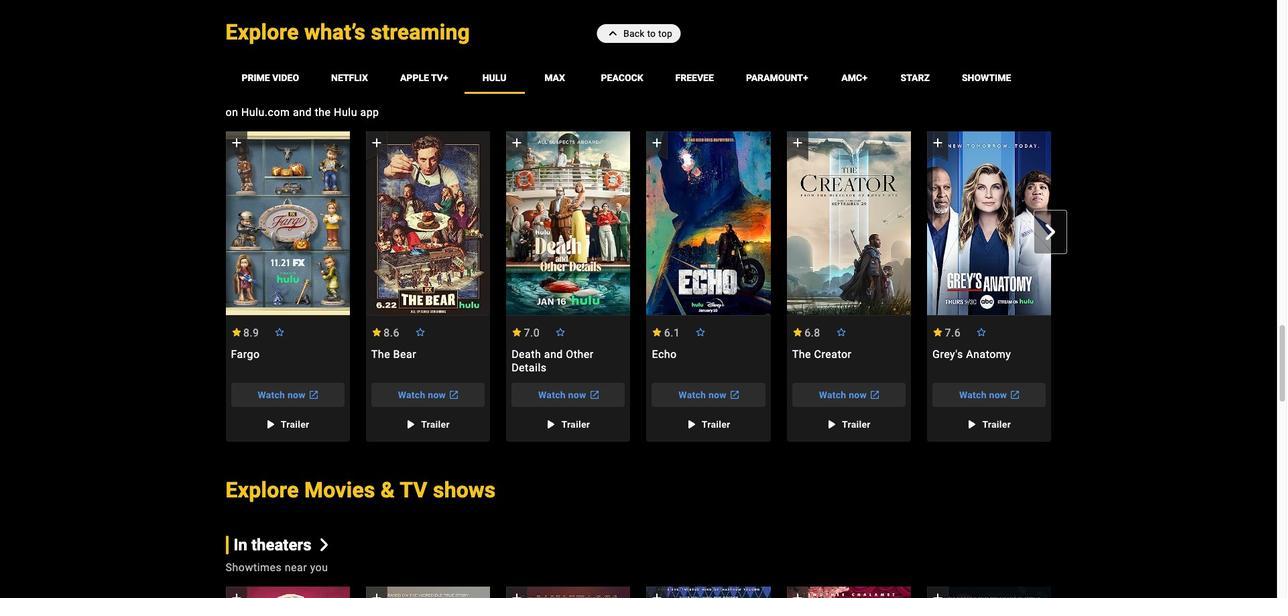 Task type: vqa. For each thing, say whether or not it's contained in the screenshot.
rightmost All
no



Task type: locate. For each thing, give the bounding box(es) containing it.
0 horizontal spatial launch image
[[446, 387, 462, 403]]

1 play arrow image from the left
[[262, 416, 278, 432]]

star border inline image up anatomy on the right bottom of page
[[976, 328, 987, 336]]

6 watch now from the left
[[959, 389, 1007, 400]]

now for the bear
[[428, 389, 446, 400]]

1 horizontal spatial play arrow image
[[543, 416, 559, 432]]

3 watch from the left
[[538, 389, 566, 400]]

tab list
[[226, 62, 1068, 94]]

1 vertical spatial and
[[544, 348, 563, 360]]

fargo
[[231, 348, 260, 360]]

star border inline image for 6.8
[[836, 328, 847, 336]]

echo
[[652, 348, 677, 360]]

showtimes near you
[[226, 561, 328, 574]]

4 star border inline image from the left
[[976, 328, 987, 336]]

1 vertical spatial explore
[[226, 477, 299, 503]]

1 the from the left
[[371, 348, 390, 360]]

and left other
[[544, 348, 563, 360]]

3 star border inline image from the left
[[836, 328, 847, 336]]

2 trailer button from the left
[[396, 412, 460, 436]]

add image for the creator image
[[790, 135, 806, 151]]

2 horizontal spatial launch image
[[727, 387, 743, 403]]

star inline image left 6.8
[[792, 328, 803, 336]]

4 trailer from the left
[[702, 419, 730, 429]]

add image for mean girls image
[[228, 590, 244, 598]]

2 star inline image from the left
[[652, 328, 663, 336]]

now down death and other details link
[[568, 389, 586, 400]]

star inline image for 7.6
[[933, 328, 943, 336]]

chevron right inline image
[[1043, 224, 1059, 240], [318, 539, 331, 552]]

now for echo
[[709, 389, 727, 400]]

3 trailer button from the left
[[536, 412, 601, 436]]

play arrow image down details
[[543, 416, 559, 432]]

trailer down grey's anatomy link on the bottom right
[[983, 419, 1011, 429]]

explore up in theaters
[[226, 477, 299, 503]]

now
[[288, 389, 306, 400], [428, 389, 446, 400], [568, 389, 586, 400], [709, 389, 727, 400], [849, 389, 867, 400], [989, 389, 1007, 400]]

2 horizontal spatial star inline image
[[933, 328, 943, 336]]

explore for explore what's streaming
[[226, 20, 299, 45]]

play arrow image down fargo "link"
[[262, 416, 278, 432]]

star inline image left 7.0
[[512, 328, 522, 336]]

and
[[293, 106, 312, 119], [544, 348, 563, 360]]

3 star inline image from the left
[[792, 328, 803, 336]]

watch down the echo link
[[679, 389, 706, 400]]

star border inline image
[[555, 328, 566, 336], [695, 328, 706, 336], [836, 328, 847, 336], [976, 328, 987, 336]]

1 now from the left
[[288, 389, 306, 400]]

1 horizontal spatial star inline image
[[512, 328, 522, 336]]

0 vertical spatial explore
[[226, 20, 299, 45]]

5 now from the left
[[849, 389, 867, 400]]

3 trailer from the left
[[561, 419, 590, 429]]

watch now button down death and other details link
[[512, 383, 625, 407]]

add image
[[509, 135, 525, 151], [649, 135, 665, 151], [930, 135, 946, 151], [228, 590, 244, 598], [509, 590, 525, 598], [790, 590, 806, 598]]

watch for the creator
[[819, 389, 846, 400]]

1 horizontal spatial the
[[792, 348, 811, 360]]

1 launch image from the left
[[446, 387, 462, 403]]

trailer button down the creator link
[[817, 412, 882, 436]]

1 watch now from the left
[[258, 389, 306, 400]]

creator
[[814, 348, 852, 360]]

on hulu.com and the hulu app
[[226, 106, 379, 119]]

the
[[315, 106, 331, 119]]

the
[[371, 348, 390, 360], [792, 348, 811, 360]]

launch image down the bear link
[[446, 387, 462, 403]]

group
[[210, 132, 1068, 444], [226, 132, 350, 442], [226, 132, 350, 316], [366, 132, 490, 442], [366, 132, 490, 316], [506, 132, 631, 442], [506, 132, 631, 316], [647, 132, 771, 442], [647, 132, 771, 316], [787, 132, 911, 442], [787, 132, 911, 316], [927, 132, 1052, 442], [927, 132, 1052, 316], [226, 587, 350, 598], [366, 587, 490, 598], [506, 587, 631, 598], [647, 587, 771, 598], [787, 587, 911, 598], [927, 587, 1052, 598]]

trailer button down fargo "link"
[[255, 412, 320, 436]]

add image for the boys in the boat image
[[369, 590, 385, 598]]

4 watch now from the left
[[679, 389, 727, 400]]

launch image
[[446, 387, 462, 403], [867, 387, 883, 403], [1007, 387, 1023, 403]]

video
[[272, 73, 299, 83]]

play arrow image down the bear link
[[402, 416, 418, 432]]

launch image for death and other details
[[586, 387, 602, 403]]

watch down the bear link
[[398, 389, 425, 400]]

grey's anatomy image
[[927, 132, 1052, 315]]

6 watch now button from the left
[[933, 383, 1046, 407]]

death and other details image
[[506, 132, 631, 315]]

star inline image left 8.9
[[231, 328, 242, 336]]

now for the creator
[[849, 389, 867, 400]]

watch
[[258, 389, 285, 400], [398, 389, 425, 400], [538, 389, 566, 400], [679, 389, 706, 400], [819, 389, 846, 400], [959, 389, 987, 400]]

death
[[512, 348, 541, 360]]

0 horizontal spatial play arrow image
[[402, 416, 418, 432]]

launch image down fargo "link"
[[306, 387, 322, 403]]

the down 6.8
[[792, 348, 811, 360]]

trailer button
[[255, 412, 320, 436], [396, 412, 460, 436], [536, 412, 601, 436], [676, 412, 741, 436], [817, 412, 882, 436], [957, 412, 1022, 436]]

showtime
[[962, 73, 1011, 83]]

showtimes
[[226, 561, 282, 574]]

5 trailer button from the left
[[817, 412, 882, 436]]

star border inline image up bear
[[415, 328, 426, 336]]

3 watch now button from the left
[[512, 383, 625, 407]]

0 horizontal spatial star border inline image
[[274, 328, 285, 336]]

watch now button down grey's anatomy link on the bottom right
[[933, 383, 1046, 407]]

watch now down death and other details link
[[538, 389, 586, 400]]

trailer
[[281, 419, 309, 429], [421, 419, 450, 429], [561, 419, 590, 429], [702, 419, 730, 429], [842, 419, 871, 429], [983, 419, 1011, 429]]

star inline image for 6.1
[[652, 328, 663, 336]]

4 watch now button from the left
[[652, 383, 766, 407]]

watch now button for fargo
[[231, 383, 345, 407]]

trailer down the creator link
[[842, 419, 871, 429]]

trailer button down the echo link
[[676, 412, 741, 436]]

star border inline image for fargo
[[274, 328, 285, 336]]

argylle image
[[647, 587, 771, 598]]

1 star border inline image from the left
[[555, 328, 566, 336]]

4 trailer button from the left
[[676, 412, 741, 436]]

add image for fargo image
[[228, 135, 244, 151]]

play arrow image down the creator link
[[823, 416, 839, 432]]

watch now down the bear link
[[398, 389, 446, 400]]

2 star border inline image from the left
[[415, 328, 426, 336]]

launch image for echo
[[727, 387, 743, 403]]

streaming
[[371, 20, 470, 45]]

trailer button for the bear
[[396, 412, 460, 436]]

star inline image left 6.1
[[652, 328, 663, 336]]

trailer button for grey's anatomy
[[957, 412, 1022, 436]]

2 play arrow image from the left
[[543, 416, 559, 432]]

0 horizontal spatial star inline image
[[371, 328, 382, 336]]

5 watch now from the left
[[819, 389, 867, 400]]

trailer down death and other details link
[[561, 419, 590, 429]]

explore
[[226, 20, 299, 45], [226, 477, 299, 503]]

launch image down the echo link
[[727, 387, 743, 403]]

2 watch now from the left
[[398, 389, 446, 400]]

2 star inline image from the left
[[512, 328, 522, 336]]

add image for the bear image
[[369, 135, 385, 151]]

in
[[234, 535, 247, 554]]

watch now button down the echo link
[[652, 383, 766, 407]]

peacock
[[601, 73, 643, 83]]

6 trailer from the left
[[983, 419, 1011, 429]]

chevron right inline image inside in theaters link
[[318, 539, 331, 552]]

2 horizontal spatial play arrow image
[[683, 416, 699, 432]]

2 explore from the top
[[226, 477, 299, 503]]

2 star border inline image from the left
[[695, 328, 706, 336]]

launch image down the creator link
[[867, 387, 883, 403]]

watch now button for echo
[[652, 383, 766, 407]]

3 launch image from the left
[[1007, 387, 1023, 403]]

group containing 6.8
[[787, 132, 911, 442]]

2 launch image from the left
[[586, 387, 602, 403]]

explore up prime
[[226, 20, 299, 45]]

1 star inline image from the left
[[371, 328, 382, 336]]

trailer down the echo link
[[702, 419, 730, 429]]

star border inline image for 6.1
[[695, 328, 706, 336]]

2 trailer from the left
[[421, 419, 450, 429]]

now down grey's anatomy link on the bottom right
[[989, 389, 1007, 400]]

0 vertical spatial chevron right inline image
[[1043, 224, 1059, 240]]

3 watch now from the left
[[538, 389, 586, 400]]

1 horizontal spatial launch image
[[586, 387, 602, 403]]

1 star inline image from the left
[[231, 328, 242, 336]]

play arrow image
[[262, 416, 278, 432], [543, 416, 559, 432], [683, 416, 699, 432]]

1 horizontal spatial star border inline image
[[415, 328, 426, 336]]

watch now
[[258, 389, 306, 400], [398, 389, 446, 400], [538, 389, 586, 400], [679, 389, 727, 400], [819, 389, 867, 400], [959, 389, 1007, 400]]

launch image
[[306, 387, 322, 403], [586, 387, 602, 403], [727, 387, 743, 403]]

add image
[[228, 135, 244, 151], [369, 135, 385, 151], [790, 135, 806, 151], [369, 590, 385, 598], [649, 590, 665, 598], [930, 590, 946, 598]]

star inline image left 7.6
[[933, 328, 943, 336]]

6 now from the left
[[989, 389, 1007, 400]]

and left the
[[293, 106, 312, 119]]

watch for death and other details
[[538, 389, 566, 400]]

0 horizontal spatial the
[[371, 348, 390, 360]]

star inline image for 8.9
[[231, 328, 242, 336]]

4 watch from the left
[[679, 389, 706, 400]]

star inline image left 8.6
[[371, 328, 382, 336]]

echo link
[[647, 348, 771, 375]]

0 horizontal spatial play arrow image
[[262, 416, 278, 432]]

fargo image
[[226, 132, 350, 315]]

tv+
[[431, 73, 448, 83]]

2 launch image from the left
[[867, 387, 883, 403]]

launch image for the creator
[[867, 387, 883, 403]]

1 horizontal spatial and
[[544, 348, 563, 360]]

star border inline image right 7.0
[[555, 328, 566, 336]]

watch now down the echo link
[[679, 389, 727, 400]]

hulu
[[483, 73, 506, 83]]

watch now button down the bear link
[[371, 383, 485, 407]]

1 watch now button from the left
[[231, 383, 345, 407]]

2 now from the left
[[428, 389, 446, 400]]

3 play arrow image from the left
[[964, 416, 980, 432]]

3 star inline image from the left
[[933, 328, 943, 336]]

star inline image
[[231, 328, 242, 336], [652, 328, 663, 336], [792, 328, 803, 336]]

star border inline image up "creator"
[[836, 328, 847, 336]]

star border inline image for 7.6
[[976, 328, 987, 336]]

5 trailer from the left
[[842, 419, 871, 429]]

trailer button down death and other details link
[[536, 412, 601, 436]]

trailer button down grey's anatomy link on the bottom right
[[957, 412, 1022, 436]]

0 vertical spatial and
[[293, 106, 312, 119]]

1 horizontal spatial play arrow image
[[823, 416, 839, 432]]

tv
[[400, 477, 428, 503]]

5 watch now button from the left
[[792, 383, 906, 407]]

2 watch now button from the left
[[371, 383, 485, 407]]

theaters
[[251, 535, 311, 554]]

play arrow image
[[402, 416, 418, 432], [823, 416, 839, 432], [964, 416, 980, 432]]

2 watch from the left
[[398, 389, 425, 400]]

watch now button
[[231, 383, 345, 407], [371, 383, 485, 407], [512, 383, 625, 407], [652, 383, 766, 407], [792, 383, 906, 407], [933, 383, 1046, 407]]

1 watch from the left
[[258, 389, 285, 400]]

watch down grey's anatomy link on the bottom right
[[959, 389, 987, 400]]

watch for the bear
[[398, 389, 425, 400]]

1 vertical spatial chevron right inline image
[[318, 539, 331, 552]]

play arrow image down grey's anatomy link on the bottom right
[[964, 416, 980, 432]]

watch down fargo "link"
[[258, 389, 285, 400]]

what's
[[304, 20, 366, 45]]

trailer for death and other details
[[561, 419, 590, 429]]

apple
[[400, 73, 429, 83]]

2 the from the left
[[792, 348, 811, 360]]

7.6
[[945, 326, 961, 339]]

watch now for echo
[[679, 389, 727, 400]]

starz
[[901, 73, 930, 83]]

now down the creator link
[[849, 389, 867, 400]]

1 launch image from the left
[[306, 387, 322, 403]]

watch down death and other details
[[538, 389, 566, 400]]

1 horizontal spatial star inline image
[[652, 328, 663, 336]]

you
[[310, 561, 328, 574]]

3 play arrow image from the left
[[683, 416, 699, 432]]

1 star border inline image from the left
[[274, 328, 285, 336]]

3 launch image from the left
[[727, 387, 743, 403]]

trailer down fargo "link"
[[281, 419, 309, 429]]

the bear
[[371, 348, 416, 360]]

1 explore from the top
[[226, 20, 299, 45]]

play arrow image down the echo link
[[683, 416, 699, 432]]

1 trailer from the left
[[281, 419, 309, 429]]

watch now button down the creator link
[[792, 383, 906, 407]]

add image for dune: part two image
[[509, 590, 525, 598]]

play arrow image for death and other details
[[543, 416, 559, 432]]

trailer down the bear link
[[421, 419, 450, 429]]

1 trailer button from the left
[[255, 412, 320, 436]]

trailer button for fargo
[[255, 412, 320, 436]]

star border inline image for the bear
[[415, 328, 426, 336]]

6 trailer button from the left
[[957, 412, 1022, 436]]

shows
[[433, 477, 496, 503]]

now for grey's anatomy
[[989, 389, 1007, 400]]

bear
[[393, 348, 416, 360]]

watch now down the creator link
[[819, 389, 867, 400]]

0 horizontal spatial star inline image
[[231, 328, 242, 336]]

5 watch from the left
[[819, 389, 846, 400]]

launch image down grey's anatomy link on the bottom right
[[1007, 387, 1023, 403]]

trailer for echo
[[702, 419, 730, 429]]

0 horizontal spatial chevron right inline image
[[318, 539, 331, 552]]

now down fargo "link"
[[288, 389, 306, 400]]

3 now from the left
[[568, 389, 586, 400]]

2 play arrow image from the left
[[823, 416, 839, 432]]

trailer button for echo
[[676, 412, 741, 436]]

6 watch from the left
[[959, 389, 987, 400]]

1 play arrow image from the left
[[402, 416, 418, 432]]

watch now button down fargo "link"
[[231, 383, 345, 407]]

freevee
[[676, 73, 714, 83]]

anatomy
[[966, 348, 1011, 360]]

2 horizontal spatial launch image
[[1007, 387, 1023, 403]]

2 horizontal spatial star inline image
[[792, 328, 803, 336]]

trailer button down the bear link
[[396, 412, 460, 436]]

4 now from the left
[[709, 389, 727, 400]]

the down 8.6
[[371, 348, 390, 360]]

1 horizontal spatial launch image
[[867, 387, 883, 403]]

launch image for the bear
[[446, 387, 462, 403]]

now down the echo link
[[709, 389, 727, 400]]

the boys in the boat image
[[366, 587, 490, 598]]

launch image for grey's anatomy
[[1007, 387, 1023, 403]]

watch now down fargo "link"
[[258, 389, 306, 400]]

trailer for the creator
[[842, 419, 871, 429]]

star inline image
[[371, 328, 382, 336], [512, 328, 522, 336], [933, 328, 943, 336]]

details
[[512, 361, 547, 374]]

watch now down grey's anatomy link on the bottom right
[[959, 389, 1007, 400]]

now down the bear link
[[428, 389, 446, 400]]

star border inline image
[[274, 328, 285, 336], [415, 328, 426, 336]]

star border inline image right 6.1
[[695, 328, 706, 336]]

wonka image
[[787, 587, 911, 598]]

add image for echo 'image'
[[649, 135, 665, 151]]

star border inline image right 8.9
[[274, 328, 285, 336]]

netflix
[[331, 73, 368, 83]]

launch image down death and other details link
[[586, 387, 602, 403]]

and inside death and other details
[[544, 348, 563, 360]]

0 horizontal spatial and
[[293, 106, 312, 119]]

app
[[360, 106, 379, 119]]

group containing 6.1
[[647, 132, 771, 442]]

0 horizontal spatial launch image
[[306, 387, 322, 403]]

2 horizontal spatial play arrow image
[[964, 416, 980, 432]]

add image for "grey's anatomy" image
[[930, 135, 946, 151]]

i.s.s. image
[[927, 587, 1052, 598]]

watch down the creator link
[[819, 389, 846, 400]]



Task type: describe. For each thing, give the bounding box(es) containing it.
explore what's streaming
[[226, 20, 470, 45]]

the for the bear
[[371, 348, 390, 360]]

amc+
[[842, 73, 868, 83]]

6.8
[[805, 326, 821, 339]]

echo image
[[647, 132, 771, 315]]

death and other details
[[512, 348, 594, 374]]

death and other details link
[[506, 348, 631, 375]]

star inline image for 6.8
[[792, 328, 803, 336]]

the creator link
[[787, 348, 911, 375]]

on
[[226, 106, 238, 119]]

grey's anatomy
[[933, 348, 1011, 360]]

play arrow image for fargo
[[262, 416, 278, 432]]

8.9
[[243, 326, 259, 339]]

add image for the death and other details image
[[509, 135, 525, 151]]

top
[[658, 28, 673, 39]]

the creator image
[[787, 132, 911, 315]]

group containing 8.6
[[366, 132, 490, 442]]

play arrow image for anatomy
[[964, 416, 980, 432]]

the bear link
[[366, 348, 490, 375]]

watch now for death and other details
[[538, 389, 586, 400]]

play arrow image for bear
[[402, 416, 418, 432]]

launch image for fargo
[[306, 387, 322, 403]]

star inline image for 8.6
[[371, 328, 382, 336]]

to
[[647, 28, 656, 39]]

7.0
[[524, 326, 540, 339]]

prime video
[[242, 73, 299, 83]]

trailer for grey's anatomy
[[983, 419, 1011, 429]]

back to top
[[624, 28, 673, 39]]

in theaters link
[[226, 535, 331, 555]]

other
[[566, 348, 594, 360]]

max
[[545, 73, 565, 83]]

watch now button for the bear
[[371, 383, 485, 407]]

mean girls image
[[226, 587, 350, 598]]

6.1
[[664, 326, 680, 339]]

watch now button for death and other details
[[512, 383, 625, 407]]

grey's
[[933, 348, 963, 360]]

fargo link
[[226, 348, 350, 375]]

play arrow image for echo
[[683, 416, 699, 432]]

watch now button for the creator
[[792, 383, 906, 407]]

watch now for grey's anatomy
[[959, 389, 1007, 400]]

explore for explore movies & tv shows
[[226, 477, 299, 503]]

watch now for fargo
[[258, 389, 306, 400]]

watch for grey's anatomy
[[959, 389, 987, 400]]

the bear image
[[366, 132, 490, 315]]

grey's anatomy link
[[927, 348, 1052, 375]]

explore movies & tv shows
[[226, 477, 496, 503]]

expand less image
[[605, 24, 624, 43]]

star border inline image for 7.0
[[555, 328, 566, 336]]

back
[[624, 28, 645, 39]]

paramount+
[[746, 73, 808, 83]]

group containing 7.0
[[506, 132, 631, 442]]

watch now for the creator
[[819, 389, 867, 400]]

now for death and other details
[[568, 389, 586, 400]]

dune: part two image
[[506, 587, 631, 598]]

star inline image for 7.0
[[512, 328, 522, 336]]

watch now for the bear
[[398, 389, 446, 400]]

tab list containing prime video
[[226, 62, 1068, 94]]

&
[[381, 477, 395, 503]]

add image for argylle image
[[649, 590, 665, 598]]

prime
[[242, 73, 270, 83]]

1 horizontal spatial chevron right inline image
[[1043, 224, 1059, 240]]

in theaters
[[234, 535, 311, 554]]

add image for i.s.s. image
[[930, 590, 946, 598]]

hulu.com
[[241, 106, 290, 119]]

now for fargo
[[288, 389, 306, 400]]

8.6
[[384, 326, 400, 339]]

play arrow image for creator
[[823, 416, 839, 432]]

trailer button for the creator
[[817, 412, 882, 436]]

movies
[[304, 477, 375, 503]]

apple tv+
[[400, 73, 448, 83]]

trailer for fargo
[[281, 419, 309, 429]]

watch now button for grey's anatomy
[[933, 383, 1046, 407]]

back to top button
[[597, 24, 681, 43]]

group containing 7.6
[[927, 132, 1052, 442]]

the creator
[[792, 348, 852, 360]]

add image for wonka image
[[790, 590, 806, 598]]

hulu
[[334, 106, 357, 119]]

trailer for the bear
[[421, 419, 450, 429]]

watch for echo
[[679, 389, 706, 400]]

watch for fargo
[[258, 389, 285, 400]]

trailer button for death and other details
[[536, 412, 601, 436]]

the for the creator
[[792, 348, 811, 360]]

near
[[285, 561, 307, 574]]



